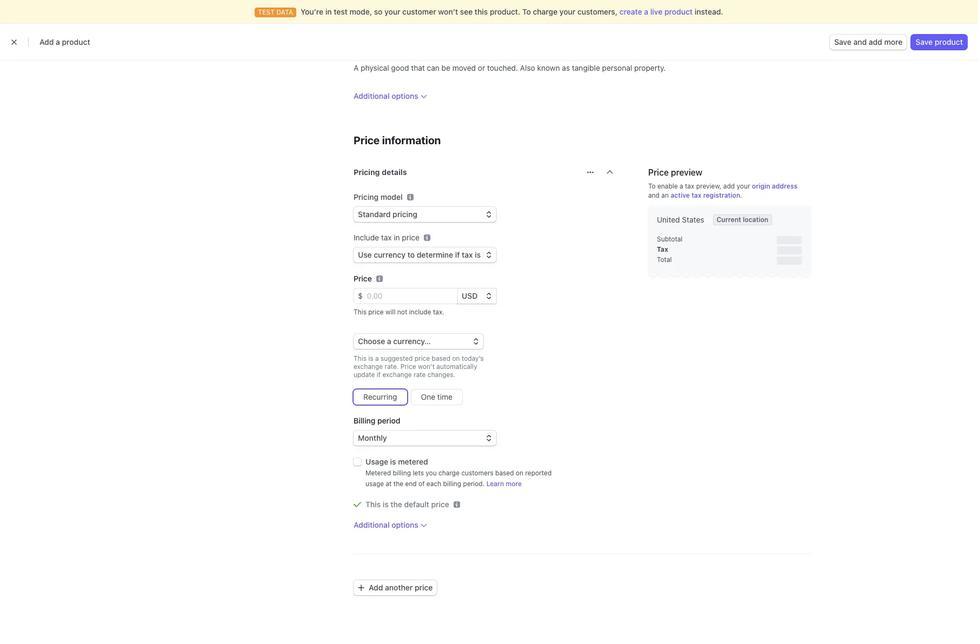 Task type: locate. For each thing, give the bounding box(es) containing it.
pricing for pricing details
[[354, 168, 380, 177]]

on left today's
[[452, 355, 460, 363]]

on left reported
[[516, 470, 524, 478]]

tangible
[[572, 63, 600, 72]]

subtotal
[[657, 235, 683, 243]]

price for price
[[354, 274, 372, 283]]

0 vertical spatial add
[[39, 37, 54, 47]]

tax.
[[433, 308, 445, 316]]

add inside button
[[369, 584, 383, 593]]

the
[[394, 480, 404, 489], [391, 500, 402, 510]]

0 vertical spatial billing
[[393, 470, 411, 478]]

learn more
[[487, 480, 522, 489]]

is inside this is a suggested price based on today's exchange rate. price won't automatically update if exchange rate changes.
[[369, 355, 374, 363]]

additional options down physical
[[354, 91, 419, 101]]

end
[[405, 480, 417, 489]]

price inside the price preview to enable a tax preview, add your origin address and an active tax registration .
[[649, 168, 669, 177]]

add right test
[[869, 37, 883, 47]]

add
[[39, 37, 54, 47], [369, 584, 383, 593]]

0 vertical spatial the
[[394, 480, 404, 489]]

add inside button
[[869, 37, 883, 47]]

additional options button down good
[[354, 91, 427, 102]]

1 horizontal spatial billing
[[443, 480, 461, 489]]

1 vertical spatial pricing
[[354, 193, 379, 202]]

0 vertical spatial to
[[523, 7, 531, 16]]

based up changes. in the left bottom of the page
[[432, 355, 451, 363]]

see
[[460, 7, 473, 16]]

one
[[421, 393, 435, 402]]

automatically
[[437, 363, 477, 371]]

1 horizontal spatial save
[[916, 37, 933, 47]]

1 save from the left
[[835, 37, 852, 47]]

more right the learn
[[506, 480, 522, 489]]

is right usage
[[390, 458, 396, 467]]

is for a
[[369, 355, 374, 363]]

add another price button
[[354, 581, 437, 596]]

0 horizontal spatial add
[[724, 182, 735, 190]]

1 vertical spatial and
[[649, 191, 660, 200]]

your right so
[[385, 7, 401, 16]]

price down 'info' element
[[402, 233, 420, 242]]

based up learn more
[[496, 470, 514, 478]]

based inside metered billing lets you charge customers based on reported usage at the end of each billing period.
[[496, 470, 514, 478]]

is for the
[[383, 500, 389, 510]]

additional down usage
[[354, 521, 390, 530]]

0 horizontal spatial based
[[432, 355, 451, 363]]

billing
[[393, 470, 411, 478], [443, 480, 461, 489]]

this inside this is a suggested price based on today's exchange rate. price won't automatically update if exchange rate changes.
[[354, 355, 367, 363]]

$ button
[[354, 289, 363, 304]]

model
[[381, 193, 403, 202]]

this for this is a suggested price based on today's exchange rate. price won't automatically update if exchange rate changes.
[[354, 355, 367, 363]]

1 horizontal spatial your
[[560, 7, 576, 16]]

charge right product.
[[533, 7, 558, 16]]

additional options button down this is the default price
[[354, 520, 427, 531]]

0 vertical spatial charge
[[533, 7, 558, 16]]

save inside save product button
[[916, 37, 933, 47]]

this for this price will not include tax.
[[354, 308, 367, 316]]

options down good
[[392, 91, 419, 101]]

update
[[354, 371, 375, 379]]

billing period
[[354, 417, 401, 426]]

customer
[[403, 7, 436, 16]]

address
[[772, 182, 798, 190]]

an
[[662, 191, 669, 200]]

1 vertical spatial won't
[[418, 363, 435, 371]]

pricing left model
[[354, 193, 379, 202]]

live
[[651, 7, 663, 16]]

the left default
[[391, 500, 402, 510]]

usage is metered
[[366, 458, 428, 467]]

charge right you
[[439, 470, 460, 478]]

a right choose
[[387, 337, 391, 346]]

1 additional options from the top
[[354, 91, 419, 101]]

a inside the price preview to enable a tax preview, add your origin address and an active tax registration .
[[680, 182, 684, 190]]

this up update
[[354, 355, 367, 363]]

1 vertical spatial based
[[496, 470, 514, 478]]

additional options for 1st additional options button
[[354, 91, 419, 101]]

0.00 text field
[[363, 289, 458, 304]]

in
[[326, 7, 332, 16], [394, 233, 400, 242]]

0 vertical spatial won't
[[438, 7, 458, 16]]

active tax registration link
[[671, 191, 741, 200]]

add left home link
[[39, 37, 54, 47]]

0 vertical spatial more
[[885, 37, 903, 47]]

be
[[442, 63, 451, 72]]

price inside this is a suggested price based on today's exchange rate. price won't automatically update if exchange rate changes.
[[415, 355, 430, 363]]

2 save from the left
[[916, 37, 933, 47]]

2 additional options from the top
[[354, 521, 419, 530]]

pricing details button
[[347, 161, 581, 181]]

1 vertical spatial additional
[[354, 521, 390, 530]]

1 vertical spatial charge
[[439, 470, 460, 478]]

price for price information
[[354, 134, 380, 147]]

0 horizontal spatial won't
[[418, 363, 435, 371]]

2 additional from the top
[[354, 521, 390, 530]]

active
[[671, 191, 690, 200]]

a inside dropdown button
[[387, 337, 391, 346]]

0 vertical spatial this
[[354, 308, 367, 316]]

if
[[377, 371, 381, 379]]

1 vertical spatial is
[[390, 458, 396, 467]]

a up if
[[375, 355, 379, 363]]

add right svg image
[[369, 584, 383, 593]]

physical
[[361, 63, 389, 72]]

save inside save and add more button
[[835, 37, 852, 47]]

metered
[[366, 470, 391, 478]]

and inside the price preview to enable a tax preview, add your origin address and an active tax registration .
[[649, 191, 660, 200]]

to right product.
[[523, 7, 531, 16]]

1 vertical spatial options
[[392, 521, 419, 530]]

price up rate
[[415, 355, 430, 363]]

origin address link
[[752, 182, 798, 190]]

won't
[[438, 7, 458, 16], [418, 363, 435, 371]]

to left enable
[[649, 182, 656, 190]]

save for save and add more
[[835, 37, 852, 47]]

price right rate. on the left bottom of the page
[[401, 363, 416, 371]]

tax
[[657, 246, 668, 254]]

0 vertical spatial is
[[369, 355, 374, 363]]

1 vertical spatial to
[[649, 182, 656, 190]]

price right another
[[415, 584, 433, 593]]

this down $ button
[[354, 308, 367, 316]]

a inside this is a suggested price based on today's exchange rate. price won't automatically update if exchange rate changes.
[[375, 355, 379, 363]]

1 horizontal spatial is
[[383, 500, 389, 510]]

1 horizontal spatial and
[[854, 37, 867, 47]]

your left customers,
[[560, 7, 576, 16]]

0 vertical spatial pricing
[[354, 168, 380, 177]]

1 vertical spatial add
[[369, 584, 383, 593]]

this down usage
[[366, 500, 381, 510]]

0 vertical spatial additional
[[354, 91, 390, 101]]

information
[[382, 134, 441, 147]]

your up .
[[737, 182, 751, 190]]

add inside the price preview to enable a tax preview, add your origin address and an active tax registration .
[[724, 182, 735, 190]]

won't down "choose a currency…" dropdown button
[[418, 363, 435, 371]]

1 vertical spatial additional options
[[354, 521, 419, 530]]

mode
[[866, 30, 886, 39]]

the right at
[[394, 480, 404, 489]]

add a product
[[39, 37, 90, 47]]

options for first additional options button from the bottom
[[392, 521, 419, 530]]

test
[[848, 30, 864, 39]]

price up pricing details
[[354, 134, 380, 147]]

instead.
[[695, 7, 724, 16]]

price inside this is a suggested price based on today's exchange rate. price won't automatically update if exchange rate changes.
[[401, 363, 416, 371]]

1 horizontal spatial add
[[869, 37, 883, 47]]

rate
[[414, 371, 426, 379]]

tab list
[[54, 80, 903, 100]]

price
[[402, 233, 420, 242], [369, 308, 384, 316], [415, 355, 430, 363], [431, 500, 449, 510], [415, 584, 433, 593]]

include tax in price
[[354, 233, 420, 242]]

your inside the price preview to enable a tax preview, add your origin address and an active tax registration .
[[737, 182, 751, 190]]

you're in test mode, so your customer won't see this product. to charge your customers, create a live product instead.
[[301, 7, 724, 16]]

1 vertical spatial in
[[394, 233, 400, 242]]

add for add another price
[[369, 584, 383, 593]]

save for save product
[[916, 37, 933, 47]]

1 vertical spatial add
[[724, 182, 735, 190]]

0 horizontal spatial save
[[835, 37, 852, 47]]

0 horizontal spatial on
[[452, 355, 460, 363]]

details
[[382, 168, 407, 177]]

in right include
[[394, 233, 400, 242]]

1 vertical spatial additional options button
[[354, 520, 427, 531]]

0 vertical spatial and
[[854, 37, 867, 47]]

this
[[475, 7, 488, 16]]

united
[[657, 215, 680, 224]]

0 horizontal spatial in
[[326, 7, 332, 16]]

2 horizontal spatial product
[[935, 37, 963, 47]]

period.
[[463, 480, 485, 489]]

add for add a product
[[39, 37, 54, 47]]

2 vertical spatial is
[[383, 500, 389, 510]]

won't left 'see'
[[438, 7, 458, 16]]

pricing
[[354, 168, 380, 177], [354, 193, 379, 202]]

on
[[452, 355, 460, 363], [516, 470, 524, 478]]

changes.
[[428, 371, 456, 379]]

1 pricing from the top
[[354, 168, 380, 177]]

preview,
[[697, 182, 722, 190]]

0 horizontal spatial charge
[[439, 470, 460, 478]]

is down choose
[[369, 355, 374, 363]]

pricing inside button
[[354, 168, 380, 177]]

2 vertical spatial this
[[366, 500, 381, 510]]

options down this is the default price
[[392, 521, 419, 530]]

options
[[392, 91, 419, 101], [392, 521, 419, 530]]

0 horizontal spatial and
[[649, 191, 660, 200]]

good
[[391, 63, 409, 72]]

metered billing lets you charge customers based on reported usage at the end of each billing period.
[[366, 470, 552, 489]]

1 horizontal spatial on
[[516, 470, 524, 478]]

additional down physical
[[354, 91, 390, 101]]

1 horizontal spatial to
[[649, 182, 656, 190]]

price up enable
[[649, 168, 669, 177]]

1 options from the top
[[392, 91, 419, 101]]

0 vertical spatial options
[[392, 91, 419, 101]]

additional options button
[[354, 91, 427, 102], [354, 520, 427, 531]]

2 horizontal spatial is
[[390, 458, 396, 467]]

0 vertical spatial additional options button
[[354, 91, 427, 102]]

tax
[[384, 27, 395, 36], [685, 182, 695, 190], [692, 191, 702, 200], [381, 233, 392, 242]]

in left test
[[326, 7, 332, 16]]

1 vertical spatial on
[[516, 470, 524, 478]]

time
[[438, 393, 453, 402]]

charge
[[533, 7, 558, 16], [439, 470, 460, 478]]

your
[[385, 7, 401, 16], [560, 7, 576, 16], [737, 182, 751, 190]]

include
[[354, 233, 379, 242]]

this for this is the default price
[[366, 500, 381, 510]]

1 horizontal spatial won't
[[438, 7, 458, 16]]

a up active
[[680, 182, 684, 190]]

usage
[[366, 458, 388, 467]]

choose a currency…
[[358, 337, 431, 346]]

at
[[386, 480, 392, 489]]

price up "$"
[[354, 274, 372, 283]]

pricing details
[[354, 168, 407, 177]]

to
[[523, 7, 531, 16], [649, 182, 656, 190]]

1 horizontal spatial more
[[885, 37, 903, 47]]

0 vertical spatial add
[[869, 37, 883, 47]]

2 options from the top
[[392, 521, 419, 530]]

1 vertical spatial this
[[354, 355, 367, 363]]

additional options down this is the default price
[[354, 521, 419, 530]]

exchange
[[354, 363, 383, 371], [383, 371, 412, 379]]

2 pricing from the top
[[354, 193, 379, 202]]

0 vertical spatial based
[[432, 355, 451, 363]]

add up registration
[[724, 182, 735, 190]]

0 horizontal spatial to
[[523, 7, 531, 16]]

based
[[432, 355, 451, 363], [496, 470, 514, 478]]

0 vertical spatial on
[[452, 355, 460, 363]]

won't inside this is a suggested price based on today's exchange rate. price won't automatically update if exchange rate changes.
[[418, 363, 435, 371]]

on inside this is a suggested price based on today's exchange rate. price won't automatically update if exchange rate changes.
[[452, 355, 460, 363]]

save
[[835, 37, 852, 47], [916, 37, 933, 47]]

more right test
[[885, 37, 903, 47]]

1 horizontal spatial add
[[369, 584, 383, 593]]

price for price preview to enable a tax preview, add your origin address and an active tax registration .
[[649, 168, 669, 177]]

this
[[354, 308, 367, 316], [354, 355, 367, 363], [366, 500, 381, 510]]

billing down usage is metered
[[393, 470, 411, 478]]

0 horizontal spatial add
[[39, 37, 54, 47]]

a
[[644, 7, 649, 16], [56, 37, 60, 47], [680, 182, 684, 190], [387, 337, 391, 346], [375, 355, 379, 363]]

0 horizontal spatial product
[[62, 37, 90, 47]]

0 horizontal spatial more
[[506, 480, 522, 489]]

charge inside metered billing lets you charge customers based on reported usage at the end of each billing period.
[[439, 470, 460, 478]]

1 additional from the top
[[354, 91, 390, 101]]

1 vertical spatial more
[[506, 480, 522, 489]]

2 horizontal spatial your
[[737, 182, 751, 190]]

is down at
[[383, 500, 389, 510]]

0 horizontal spatial is
[[369, 355, 374, 363]]

1 horizontal spatial based
[[496, 470, 514, 478]]

0 vertical spatial additional options
[[354, 91, 419, 101]]

pricing up pricing model in the top left of the page
[[354, 168, 380, 177]]

pricing for pricing model
[[354, 193, 379, 202]]

a left live
[[644, 7, 649, 16]]

billing right each
[[443, 480, 461, 489]]



Task type: describe. For each thing, give the bounding box(es) containing it.
learn
[[487, 480, 504, 489]]

as
[[562, 63, 570, 72]]

choose a currency… button
[[354, 334, 484, 349]]

1 vertical spatial the
[[391, 500, 402, 510]]

suggested
[[381, 355, 413, 363]]

billing
[[354, 417, 376, 426]]

the inside metered billing lets you charge customers based on reported usage at the end of each billing period.
[[394, 480, 404, 489]]

tax left code
[[384, 27, 395, 36]]

united states
[[657, 215, 705, 224]]

1 additional options button from the top
[[354, 91, 427, 102]]

touched.
[[487, 63, 518, 72]]

another
[[385, 584, 413, 593]]

save product
[[916, 37, 963, 47]]

each
[[427, 480, 441, 489]]

reported
[[525, 470, 552, 478]]

can
[[427, 63, 440, 72]]

tax down "preview,"
[[692, 191, 702, 200]]

current
[[717, 216, 741, 224]]

a
[[354, 63, 359, 72]]

product.
[[490, 7, 521, 16]]

save and add more button
[[830, 35, 907, 50]]

save product button
[[912, 35, 968, 50]]

period
[[378, 417, 401, 426]]

lets
[[413, 470, 424, 478]]

products
[[54, 60, 118, 78]]

svg image
[[358, 585, 365, 592]]

additional for 1st additional options button
[[354, 91, 390, 101]]

personal
[[602, 63, 632, 72]]

usage
[[366, 480, 384, 489]]

this price will not include tax.
[[354, 308, 445, 316]]

info image
[[407, 194, 414, 201]]

price inside add another price button
[[415, 584, 433, 593]]

1 horizontal spatial product
[[665, 7, 693, 16]]

so
[[374, 7, 383, 16]]

search…
[[363, 8, 390, 16]]

tax right include
[[381, 233, 392, 242]]

is for metered
[[390, 458, 396, 467]]

home link
[[54, 28, 86, 41]]

additional options for first additional options button from the bottom
[[354, 521, 419, 530]]

info element
[[407, 194, 414, 201]]

or
[[478, 63, 485, 72]]

include
[[409, 308, 431, 316]]

home
[[59, 30, 80, 39]]

tax up active
[[685, 182, 695, 190]]

0 vertical spatial in
[[326, 7, 332, 16]]

rate.
[[385, 363, 399, 371]]

1 horizontal spatial in
[[394, 233, 400, 242]]

today's
[[462, 355, 484, 363]]

1 vertical spatial billing
[[443, 480, 461, 489]]

price left will
[[369, 308, 384, 316]]

0 horizontal spatial your
[[385, 7, 401, 16]]

add another price
[[369, 584, 433, 593]]

origin
[[752, 182, 771, 190]]

based inside this is a suggested price based on today's exchange rate. price won't automatically update if exchange rate changes.
[[432, 355, 451, 363]]

on inside metered billing lets you charge customers based on reported usage at the end of each billing period.
[[516, 470, 524, 478]]

create a live product button
[[620, 6, 693, 17]]

price information
[[354, 134, 441, 147]]

save and add more
[[835, 37, 903, 47]]

total
[[657, 256, 672, 264]]

current location
[[717, 216, 769, 224]]

you
[[426, 470, 437, 478]]

svg image
[[587, 169, 594, 176]]

and inside button
[[854, 37, 867, 47]]

price preview to enable a tax preview, add your origin address and an active tax registration .
[[649, 168, 798, 200]]

moved
[[453, 63, 476, 72]]

pricing model
[[354, 193, 403, 202]]

usd button
[[458, 289, 497, 304]]

currency…
[[393, 337, 431, 346]]

metered
[[398, 458, 428, 467]]

customers,
[[578, 7, 618, 16]]

exchange left rate. on the left bottom of the page
[[354, 363, 383, 371]]

you're
[[301, 7, 324, 16]]

one time
[[421, 393, 453, 402]]

registration
[[704, 191, 741, 200]]

2 additional options button from the top
[[354, 520, 427, 531]]

$
[[358, 292, 363, 301]]

also
[[520, 63, 535, 72]]

usd
[[462, 292, 478, 301]]

will
[[386, 308, 396, 316]]

test
[[334, 7, 348, 16]]

default
[[404, 500, 429, 510]]

developers link
[[791, 28, 842, 41]]

this is the default price
[[366, 500, 449, 510]]

test mode
[[848, 30, 886, 39]]

product inside button
[[935, 37, 963, 47]]

more inside button
[[885, 37, 903, 47]]

price down each
[[431, 500, 449, 510]]

0 horizontal spatial billing
[[393, 470, 411, 478]]

exchange down suggested
[[383, 371, 412, 379]]

Search… search field
[[346, 5, 611, 19]]

a up products
[[56, 37, 60, 47]]

1 horizontal spatial charge
[[533, 7, 558, 16]]

additional for first additional options button from the bottom
[[354, 521, 390, 530]]

to inside the price preview to enable a tax preview, add your origin address and an active tax registration .
[[649, 182, 656, 190]]

states
[[682, 215, 705, 224]]

that
[[411, 63, 425, 72]]

product
[[354, 27, 382, 36]]

location
[[743, 216, 769, 224]]

choose
[[358, 337, 385, 346]]

developers
[[796, 30, 837, 39]]

create
[[620, 7, 642, 16]]

options for 1st additional options button
[[392, 91, 419, 101]]

a physical good that can be moved or touched. also known as tangible personal property.
[[354, 63, 666, 72]]



Task type: vqa. For each thing, say whether or not it's contained in the screenshot.
99.46.86.207 'states'
no



